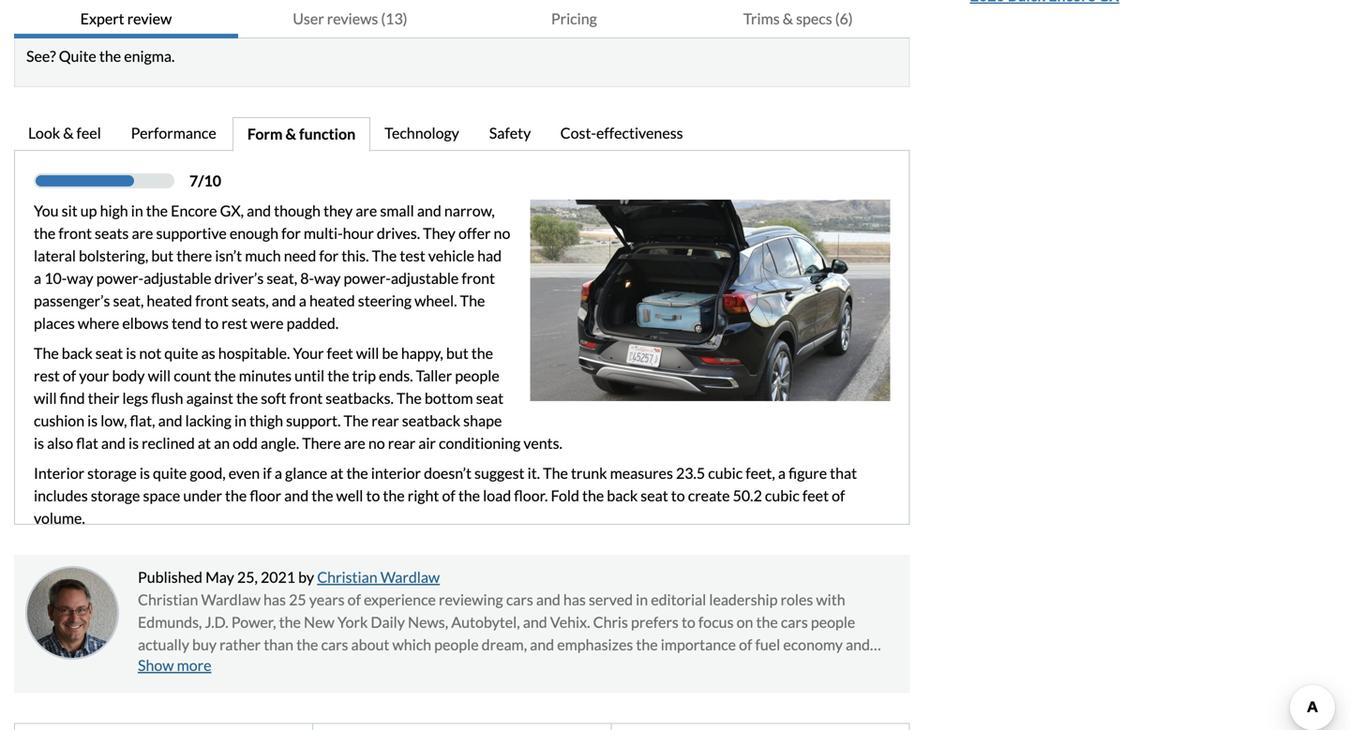 Task type: locate. For each thing, give the bounding box(es) containing it.
four
[[839, 658, 867, 677]]

the down even at the bottom of page
[[225, 487, 247, 505]]

by
[[298, 568, 314, 587]]

1 vertical spatial an
[[576, 658, 592, 677]]

storage
[[87, 464, 137, 483], [91, 487, 140, 505]]

expert review
[[80, 9, 172, 28]]

you
[[34, 202, 59, 220]]

an
[[214, 434, 230, 453], [576, 658, 592, 677]]

isn't
[[215, 247, 242, 265]]

1 vertical spatial are
[[132, 224, 153, 242]]

tab
[[15, 725, 314, 731], [314, 725, 612, 731], [612, 725, 910, 731]]

quite
[[59, 47, 96, 65]]

0 horizontal spatial will
[[34, 389, 57, 408]]

trims & specs (6) tab
[[686, 0, 911, 38]]

1 horizontal spatial cubic
[[765, 487, 800, 505]]

0 horizontal spatial wardlaw
[[201, 591, 261, 609]]

to up importance
[[682, 613, 696, 632]]

heated up tend
[[147, 292, 192, 310]]

1 tab list from the top
[[14, 0, 911, 38]]

the down seatbacks.
[[344, 412, 369, 430]]

1 vertical spatial storage
[[91, 487, 140, 505]]

and up four
[[846, 636, 870, 654]]

steering
[[358, 292, 412, 310]]

low,
[[101, 412, 127, 430]]

back inside the back seat is not quite as hospitable. your feet will be happy, but the rest of your body will count the minutes until the trip ends. taller people will find their legs flush against the soft front seatbacks. the bottom seat cushion is low, flat, and lacking in thigh support. the rear seatback shape is also flat and is reclined at an odd angle. there are no rear air conditioning vents.
[[62, 344, 93, 363]]

0 vertical spatial no
[[494, 224, 511, 242]]

seat
[[95, 344, 123, 363], [476, 389, 504, 408], [641, 487, 669, 505]]

cubic down feet,
[[765, 487, 800, 505]]

a right feet,
[[778, 464, 786, 483]]

2 vertical spatial are
[[344, 434, 366, 453]]

1 vertical spatial at
[[330, 464, 344, 483]]

performance
[[131, 124, 216, 142]]

the down drives. in the top of the page
[[372, 247, 397, 265]]

the up the bottom
[[472, 344, 493, 363]]

1 horizontal spatial but
[[446, 344, 469, 363]]

1 horizontal spatial no
[[494, 224, 511, 242]]

are up hour on the left of the page
[[356, 202, 377, 220]]

0 vertical spatial for
[[281, 224, 301, 242]]

but inside the back seat is not quite as hospitable. your feet will be happy, but the rest of your body will count the minutes until the trip ends. taller people will find their legs flush against the soft front seatbacks. the bottom seat cushion is low, flat, and lacking in thigh support. the rear seatback shape is also flat and is reclined at an odd angle. there are no rear air conditioning vents.
[[446, 344, 469, 363]]

1 vertical spatial feet
[[803, 487, 829, 505]]

christian up 'years'
[[317, 568, 378, 587]]

bottom
[[425, 389, 473, 408]]

0 horizontal spatial heated
[[147, 292, 192, 310]]

0 vertical spatial at
[[198, 434, 211, 453]]

new
[[304, 613, 335, 632]]

2 way from the left
[[314, 269, 341, 288]]

on
[[737, 613, 754, 632]]

no inside the back seat is not quite as hospitable. your feet will be happy, but the rest of your body will count the minutes until the trip ends. taller people will find their legs flush against the soft front seatbacks. the bottom seat cushion is low, flat, and lacking in thigh support. the rear seatback shape is also flat and is reclined at an odd angle. there are no rear air conditioning vents.
[[368, 434, 385, 453]]

3 tab from the left
[[612, 725, 910, 731]]

user reviews (13) tab
[[238, 0, 462, 38]]

will
[[356, 344, 379, 363], [148, 367, 171, 385], [34, 389, 57, 408]]

seats,
[[232, 292, 269, 310]]

of inside the back seat is not quite as hospitable. your feet will be happy, but the rest of your body will count the minutes until the trip ends. taller people will find their legs flush against the soft front seatbacks. the bottom seat cushion is low, flat, and lacking in thigh support. the rear seatback shape is also flat and is reclined at an odd angle. there are no rear air conditioning vents.
[[63, 367, 76, 385]]

0 vertical spatial an
[[214, 434, 230, 453]]

against
[[186, 389, 233, 408]]

0 horizontal spatial &
[[63, 124, 74, 142]]

tab list
[[14, 0, 911, 38], [14, 117, 911, 152], [14, 724, 911, 731]]

performance tab
[[117, 117, 232, 152]]

may
[[205, 568, 234, 587]]

0 horizontal spatial christian
[[138, 591, 198, 609]]

rear left air
[[388, 434, 416, 453]]

of left four
[[822, 658, 836, 677]]

1 horizontal spatial rest
[[222, 314, 248, 333]]

cost-
[[561, 124, 597, 142]]

tab list containing look & feel
[[14, 117, 911, 152]]

0 horizontal spatial seat,
[[113, 292, 144, 310]]

the down new
[[297, 636, 318, 654]]

safety tab
[[475, 117, 547, 152]]

enigma.
[[124, 47, 175, 65]]

much up southern
[[285, 658, 321, 677]]

1 heated from the left
[[147, 292, 192, 310]]

cars up the "fun"
[[321, 636, 348, 654]]

feet right your
[[327, 344, 353, 363]]

2 horizontal spatial seat
[[641, 487, 669, 505]]

of up york
[[348, 591, 361, 609]]

are inside the back seat is not quite as hospitable. your feet will be happy, but the rest of your body will count the minutes until the trip ends. taller people will find their legs flush against the soft front seatbacks. the bottom seat cushion is low, flat, and lacking in thigh support. the rear seatback shape is also flat and is reclined at an odd angle. there are no rear air conditioning vents.
[[344, 434, 366, 453]]

measures
[[610, 464, 673, 483]]

rest down "seats,"
[[222, 314, 248, 333]]

cars down roles
[[781, 613, 808, 632]]

0 vertical spatial tab list
[[14, 0, 911, 38]]

tab panel
[[14, 150, 911, 530]]

to down which
[[396, 658, 410, 677]]

much inside you sit up high in the encore gx, and though they are small and narrow, the front seats are supportive enough for multi-hour drives. they offer no lateral bolstering, but there isn't much need for this. the test vehicle had a 10-way power-adjustable driver's seat, 8-way power-adjustable front passenger's seat, heated front seats, and a heated steering wheel. the places where elbows tend to rest were padded.
[[245, 247, 281, 265]]

thigh
[[250, 412, 283, 430]]

tend
[[172, 314, 202, 333]]

there
[[177, 247, 212, 265]]

small
[[380, 202, 414, 220]]

an inside the back seat is not quite as hospitable. your feet will be happy, but the rest of your body will count the minutes until the trip ends. taller people will find their legs flush against the soft front seatbacks. the bottom seat cushion is low, flat, and lacking in thigh support. the rear seatback shape is also flat and is reclined at an odd angle. there are no rear air conditioning vents.
[[214, 434, 230, 453]]

1 vertical spatial tab list
[[14, 117, 911, 152]]

0 vertical spatial but
[[151, 247, 174, 265]]

but left there
[[151, 247, 174, 265]]

1 horizontal spatial heated
[[309, 292, 355, 310]]

trims & specs (6)
[[744, 9, 853, 28]]

you sit up high in the encore gx, and though they are small and narrow, the front seats are supportive enough for multi-hour drives. they offer no lateral bolstering, but there isn't much need for this. the test vehicle had a 10-way power-adjustable driver's seat, 8-way power-adjustable front passenger's seat, heated front seats, and a heated steering wheel. the places where elbows tend to rest were padded.
[[34, 202, 511, 333]]

of up find
[[63, 367, 76, 385]]

an left odd
[[214, 434, 230, 453]]

to
[[205, 314, 219, 333], [366, 487, 380, 505], [671, 487, 685, 505], [682, 613, 696, 632], [396, 658, 410, 677], [559, 658, 573, 677]]

0 horizontal spatial way
[[67, 269, 93, 288]]

people
[[455, 367, 500, 385], [811, 613, 856, 632], [434, 636, 479, 654]]

odd
[[233, 434, 258, 453]]

&
[[783, 9, 794, 28], [63, 124, 74, 142], [286, 125, 296, 143]]

& for form
[[286, 125, 296, 143]]

the up against
[[214, 367, 236, 385]]

seat inside interior storage is quite good, even if a glance at the interior doesn't suggest it. the trunk measures 23.5 cubic feet, a figure that includes storage space under the floor and the well to the right of the load floor. fold the back seat to create 50.2 cubic feet of volume.
[[641, 487, 669, 505]]

no up interior
[[368, 434, 385, 453]]

has up vehix. on the bottom of the page
[[564, 591, 586, 609]]

0 vertical spatial feet
[[327, 344, 353, 363]]

1 horizontal spatial adjustable
[[391, 269, 459, 288]]

1 horizontal spatial has
[[564, 591, 586, 609]]

seat up 'shape'
[[476, 389, 504, 408]]

quite up count
[[164, 344, 198, 363]]

1 horizontal spatial cars
[[506, 591, 534, 609]]

2 horizontal spatial will
[[356, 344, 379, 363]]

0 horizontal spatial cubic
[[708, 464, 743, 483]]

0 horizontal spatial rest
[[34, 367, 60, 385]]

the right it.
[[543, 464, 568, 483]]

reclined
[[142, 434, 195, 453]]

well
[[336, 487, 363, 505]]

how
[[254, 658, 282, 677]]

2 vertical spatial tab list
[[14, 724, 911, 731]]

their
[[88, 389, 120, 408]]

seats
[[95, 224, 129, 242]]

pricing tab
[[462, 0, 686, 38]]

will up cushion
[[34, 389, 57, 408]]

the down you
[[34, 224, 56, 242]]

and up enough
[[247, 202, 271, 220]]

way down need
[[314, 269, 341, 288]]

space
[[143, 487, 180, 505]]

1 horizontal spatial as
[[201, 344, 215, 363]]

2 vertical spatial seat
[[641, 487, 669, 505]]

0 vertical spatial cars
[[506, 591, 534, 609]]

50.2
[[733, 487, 762, 505]]

form & function
[[247, 125, 356, 143]]

feet inside the back seat is not quite as hospitable. your feet will be happy, but the rest of your body will count the minutes until the trip ends. taller people will find their legs flush against the soft front seatbacks. the bottom seat cushion is low, flat, and lacking in thigh support. the rear seatback shape is also flat and is reclined at an odd angle. there are no rear air conditioning vents.
[[327, 344, 353, 363]]

0 vertical spatial wardlaw
[[381, 568, 440, 587]]

0 horizontal spatial adjustable
[[144, 269, 212, 288]]

wardlaw up experience
[[381, 568, 440, 587]]

rest up find
[[34, 367, 60, 385]]

seat down measures
[[641, 487, 669, 505]]

as down rather
[[237, 658, 251, 677]]

technology tab
[[371, 117, 475, 152]]

0 horizontal spatial seat
[[95, 344, 123, 363]]

tab down drive.
[[314, 725, 612, 731]]

0 horizontal spatial an
[[214, 434, 230, 453]]

southern
[[285, 681, 346, 699]]

back down measures
[[607, 487, 638, 505]]

which
[[393, 636, 432, 654]]

0 horizontal spatial feet
[[327, 344, 353, 363]]

people down with
[[811, 613, 856, 632]]

and inside interior storage is quite good, even if a glance at the interior doesn't suggest it. the trunk measures 23.5 cubic feet, a figure that includes storage space under the floor and the well to the right of the load floor. fold the back seat to create 50.2 cubic feet of volume.
[[284, 487, 309, 505]]

1 vertical spatial back
[[607, 487, 638, 505]]

1 vertical spatial cubic
[[765, 487, 800, 505]]

and up were
[[272, 292, 296, 310]]

1 vertical spatial will
[[148, 367, 171, 385]]

heated
[[147, 292, 192, 310], [309, 292, 355, 310]]

to inside you sit up high in the encore gx, and though they are small and narrow, the front seats are supportive enough for multi-hour drives. they offer no lateral bolstering, but there isn't much need for this. the test vehicle had a 10-way power-adjustable driver's seat, 8-way power-adjustable front passenger's seat, heated front seats, and a heated steering wheel. the places where elbows tend to rest were padded.
[[205, 314, 219, 333]]

a left car
[[349, 658, 356, 677]]

the back seat is not quite as hospitable. your feet will be happy, but the rest of your body will count the minutes until the trip ends. taller people will find their legs flush against the soft front seatbacks. the bottom seat cushion is low, flat, and lacking in thigh support. the rear seatback shape is also flat and is reclined at an odd angle. there are no rear air conditioning vents.
[[34, 344, 563, 453]]

will up flush
[[148, 367, 171, 385]]

1 vertical spatial quite
[[153, 464, 187, 483]]

1 horizontal spatial at
[[330, 464, 344, 483]]

are right 'seats'
[[132, 224, 153, 242]]

quite inside interior storage is quite good, even if a glance at the interior doesn't suggest it. the trunk measures 23.5 cubic feet, a figure that includes storage space under the floor and the well to the right of the load floor. fold the back seat to create 50.2 cubic feet of volume.
[[153, 464, 187, 483]]

1 vertical spatial seat
[[476, 389, 504, 408]]

news,
[[408, 613, 448, 632]]

and up they
[[417, 202, 442, 220]]

power,
[[231, 613, 276, 632]]

and
[[247, 202, 271, 220], [417, 202, 442, 220], [272, 292, 296, 310], [158, 412, 182, 430], [101, 434, 126, 453], [284, 487, 309, 505], [536, 591, 561, 609], [523, 613, 547, 632], [530, 636, 554, 654], [846, 636, 870, 654], [210, 681, 235, 699]]

0 vertical spatial rest
[[222, 314, 248, 333]]

(13)
[[381, 9, 408, 28]]

1 vertical spatial wardlaw
[[201, 591, 261, 609]]

1 horizontal spatial back
[[607, 487, 638, 505]]

way
[[67, 269, 93, 288], [314, 269, 341, 288]]

1 horizontal spatial an
[[576, 658, 592, 677]]

show more
[[138, 657, 212, 675]]

1 vertical spatial for
[[319, 247, 339, 265]]

1 vertical spatial rear
[[388, 434, 416, 453]]

0 horizontal spatial for
[[281, 224, 301, 242]]

drive.
[[413, 658, 450, 677]]

no up had
[[494, 224, 511, 242]]

as up daughters,
[[181, 658, 195, 677]]

buy
[[192, 636, 217, 654]]

power- down bolstering,
[[96, 269, 144, 288]]

1 way from the left
[[67, 269, 93, 288]]

1 vertical spatial rest
[[34, 367, 60, 385]]

2 heated from the left
[[309, 292, 355, 310]]

volume.
[[34, 509, 85, 528]]

to right well
[[366, 487, 380, 505]]

seat up 'your'
[[95, 344, 123, 363]]

1 horizontal spatial chris
[[593, 613, 628, 632]]

2 horizontal spatial &
[[783, 9, 794, 28]]

has down 2021
[[264, 591, 286, 609]]

1 horizontal spatial wardlaw
[[381, 568, 440, 587]]

supportive
[[156, 224, 227, 242]]

experience
[[364, 591, 436, 609]]

a left 10-
[[34, 269, 41, 288]]

conditioning
[[439, 434, 521, 453]]

1 vertical spatial cars
[[781, 613, 808, 632]]

2 power- from the left
[[344, 269, 391, 288]]

1 vertical spatial but
[[446, 344, 469, 363]]

trip
[[352, 367, 376, 385]]

2021
[[261, 568, 296, 587]]

christian wardlaw headshot image
[[25, 567, 119, 660]]

suggest
[[475, 464, 525, 483]]

a inside "christian wardlaw has 25 years of experience reviewing cars and has served in editorial leadership roles with edmunds, j.d. power, the new york daily news, autobytel, and vehix. chris prefers to focus on the cars people actually buy rather than the cars about which people dream, and emphasizes the importance of fuel economy and safety as much as how much fun a car is to drive. chris is married to an automotive journalist, is the father of four daughters, and lives in southern california."
[[349, 658, 356, 677]]

0 horizontal spatial as
[[181, 658, 195, 677]]

1 vertical spatial seat,
[[113, 292, 144, 310]]

to down 23.5
[[671, 487, 685, 505]]

father
[[779, 658, 820, 677]]

the down prefers
[[636, 636, 658, 654]]

0 horizontal spatial cars
[[321, 636, 348, 654]]

chris down served
[[593, 613, 628, 632]]

christian inside "christian wardlaw has 25 years of experience reviewing cars and has served in editorial leadership roles with edmunds, j.d. power, the new york daily news, autobytel, and vehix. chris prefers to focus on the cars people actually buy rather than the cars about which people dream, and emphasizes the importance of fuel economy and safety as much as how much fun a car is to drive. chris is married to an automotive journalist, is the father of four daughters, and lives in southern california."
[[138, 591, 198, 609]]

tab down father
[[612, 725, 910, 731]]

shape
[[464, 412, 502, 430]]

review
[[127, 9, 172, 28]]

1 horizontal spatial feet
[[803, 487, 829, 505]]

1 horizontal spatial power-
[[344, 269, 391, 288]]

rest inside you sit up high in the encore gx, and though they are small and narrow, the front seats are supportive enough for multi-hour drives. they offer no lateral bolstering, but there isn't much need for this. the test vehicle had a 10-way power-adjustable driver's seat, 8-way power-adjustable front passenger's seat, heated front seats, and a heated steering wheel. the places where elbows tend to rest were padded.
[[222, 314, 248, 333]]

& left feel
[[63, 124, 74, 142]]

people up the bottom
[[455, 367, 500, 385]]

& right the form
[[286, 125, 296, 143]]

& for look
[[63, 124, 74, 142]]

a down 8-
[[299, 292, 307, 310]]

feet down figure
[[803, 487, 829, 505]]

1 vertical spatial christian
[[138, 591, 198, 609]]

0 horizontal spatial chris
[[453, 658, 488, 677]]

flat,
[[130, 412, 155, 430]]

1 horizontal spatial way
[[314, 269, 341, 288]]

back up 'your'
[[62, 344, 93, 363]]

heated up padded. on the left top of the page
[[309, 292, 355, 310]]

seatbacks.
[[326, 389, 394, 408]]

at up well
[[330, 464, 344, 483]]

storage left space
[[91, 487, 140, 505]]

much
[[245, 247, 281, 265], [198, 658, 234, 677], [285, 658, 321, 677]]

1 horizontal spatial will
[[148, 367, 171, 385]]

adjustable up wheel.
[[391, 269, 459, 288]]

is down dream,
[[490, 658, 501, 677]]

rest inside the back seat is not quite as hospitable. your feet will be happy, but the rest of your body will count the minutes until the trip ends. taller people will find their legs flush against the soft front seatbacks. the bottom seat cushion is low, flat, and lacking in thigh support. the rear seatback shape is also flat and is reclined at an odd angle. there are no rear air conditioning vents.
[[34, 367, 60, 385]]

2 tab list from the top
[[14, 117, 911, 152]]

technology
[[385, 124, 459, 142]]

3 tab list from the top
[[14, 724, 911, 731]]

in up odd
[[234, 412, 247, 430]]

the down places
[[34, 344, 59, 363]]

about
[[351, 636, 390, 654]]

2 horizontal spatial much
[[285, 658, 321, 677]]

way up the "passenger's"
[[67, 269, 93, 288]]

0 horizontal spatial at
[[198, 434, 211, 453]]

taller
[[416, 367, 452, 385]]

0 vertical spatial christian
[[317, 568, 378, 587]]

rest
[[222, 314, 248, 333], [34, 367, 60, 385]]

the left well
[[312, 487, 333, 505]]

front down "until"
[[289, 389, 323, 408]]

floor
[[250, 487, 281, 505]]

quite up space
[[153, 464, 187, 483]]

christian up edmunds,
[[138, 591, 198, 609]]

the down ends.
[[397, 389, 422, 408]]

23.5
[[676, 464, 706, 483]]

& for trims
[[783, 9, 794, 28]]

are right there
[[344, 434, 366, 453]]

trunk
[[571, 464, 607, 483]]

find
[[60, 389, 85, 408]]

0 vertical spatial quite
[[164, 344, 198, 363]]

0 vertical spatial back
[[62, 344, 93, 363]]

the right wheel.
[[460, 292, 485, 310]]

emphasizes
[[557, 636, 633, 654]]

0 horizontal spatial but
[[151, 247, 174, 265]]

cars up autobytel,
[[506, 591, 534, 609]]

1 horizontal spatial seat,
[[267, 269, 297, 288]]

0 horizontal spatial back
[[62, 344, 93, 363]]

figure
[[789, 464, 827, 483]]

rear down seatbacks.
[[372, 412, 399, 430]]

gx,
[[220, 202, 244, 220]]

is down flat, on the bottom left of the page
[[128, 434, 139, 453]]

much down enough
[[245, 247, 281, 265]]

wardlaw down may
[[201, 591, 261, 609]]

0 vertical spatial people
[[455, 367, 500, 385]]

0 horizontal spatial power-
[[96, 269, 144, 288]]

2 vertical spatial will
[[34, 389, 57, 408]]

1 vertical spatial no
[[368, 434, 385, 453]]

0 horizontal spatial no
[[368, 434, 385, 453]]

york
[[337, 613, 368, 632]]

reviewing
[[439, 591, 503, 609]]

expert review tab
[[14, 0, 238, 38]]

0 horizontal spatial has
[[264, 591, 286, 609]]

interior
[[34, 464, 84, 483]]

1 horizontal spatial &
[[286, 125, 296, 143]]

2 horizontal spatial cars
[[781, 613, 808, 632]]

& inside "tab"
[[286, 125, 296, 143]]



Task type: vqa. For each thing, say whether or not it's contained in the screenshot.
under
yes



Task type: describe. For each thing, give the bounding box(es) containing it.
minutes
[[239, 367, 292, 385]]

the left load in the bottom left of the page
[[458, 487, 480, 505]]

count
[[174, 367, 211, 385]]

published
[[138, 568, 203, 587]]

and left vehix. on the bottom of the page
[[523, 613, 547, 632]]

1 horizontal spatial christian
[[317, 568, 378, 587]]

tab list containing expert review
[[14, 0, 911, 38]]

the left "soft" at the left bottom of page
[[236, 389, 258, 408]]

look & feel
[[28, 124, 101, 142]]

as inside the back seat is not quite as hospitable. your feet will be happy, but the rest of your body will count the minutes until the trip ends. taller people will find their legs flush against the soft front seatbacks. the bottom seat cushion is low, flat, and lacking in thigh support. the rear seatback shape is also flat and is reclined at an odd angle. there are no rear air conditioning vents.
[[201, 344, 215, 363]]

the down interior
[[383, 487, 405, 505]]

load
[[483, 487, 511, 505]]

no inside you sit up high in the encore gx, and though they are small and narrow, the front seats are supportive enough for multi-hour drives. they offer no lateral bolstering, but there isn't much need for this. the test vehicle had a 10-way power-adjustable driver's seat, 8-way power-adjustable front passenger's seat, heated front seats, and a heated steering wheel. the places where elbows tend to rest were padded.
[[494, 224, 511, 242]]

and up the 'married'
[[530, 636, 554, 654]]

passenger's
[[34, 292, 110, 310]]

an inside "christian wardlaw has 25 years of experience reviewing cars and has served in editorial leadership roles with edmunds, j.d. power, the new york daily news, autobytel, and vehix. chris prefers to focus on the cars people actually buy rather than the cars about which people dream, and emphasizes the importance of fuel economy and safety as much as how much fun a car is to drive. chris is married to an automotive journalist, is the father of four daughters, and lives in southern california."
[[576, 658, 592, 677]]

they
[[423, 224, 456, 242]]

served
[[589, 591, 633, 609]]

sit
[[62, 202, 78, 220]]

j.d.
[[205, 613, 229, 632]]

a right the if
[[275, 464, 282, 483]]

0 vertical spatial chris
[[593, 613, 628, 632]]

is right car
[[383, 658, 393, 677]]

journalist,
[[673, 658, 738, 677]]

fuel
[[756, 636, 781, 654]]

automotive
[[594, 658, 670, 677]]

2 has from the left
[[564, 591, 586, 609]]

not
[[139, 344, 162, 363]]

high
[[100, 202, 128, 220]]

1 adjustable from the left
[[144, 269, 212, 288]]

0 vertical spatial seat,
[[267, 269, 297, 288]]

tab panel containing 7
[[14, 150, 911, 530]]

dream,
[[482, 636, 527, 654]]

that
[[830, 464, 857, 483]]

2 adjustable from the left
[[391, 269, 459, 288]]

2 horizontal spatial as
[[237, 658, 251, 677]]

be
[[382, 344, 398, 363]]

user
[[293, 9, 324, 28]]

good,
[[190, 464, 226, 483]]

the inside interior storage is quite good, even if a glance at the interior doesn't suggest it. the trunk measures 23.5 cubic feet, a figure that includes storage space under the floor and the well to the right of the load floor. fold the back seat to create 50.2 cubic feet of volume.
[[543, 464, 568, 483]]

25,
[[237, 568, 258, 587]]

at inside interior storage is quite good, even if a glance at the interior doesn't suggest it. the trunk measures 23.5 cubic feet, a figure that includes storage space under the floor and the well to the right of the load floor. fold the back seat to create 50.2 cubic feet of volume.
[[330, 464, 344, 483]]

of left fuel
[[739, 636, 753, 654]]

quite inside the back seat is not quite as hospitable. your feet will be happy, but the rest of your body will count the minutes until the trip ends. taller people will find their legs flush against the soft front seatbacks. the bottom seat cushion is low, flat, and lacking in thigh support. the rear seatback shape is also flat and is reclined at an odd angle. there are no rear air conditioning vents.
[[164, 344, 198, 363]]

cost-effectiveness tab
[[547, 117, 700, 152]]

form & function tab
[[232, 117, 371, 152]]

is right journalist,
[[741, 658, 751, 677]]

there
[[302, 434, 341, 453]]

of down doesn't
[[442, 487, 456, 505]]

this.
[[342, 247, 369, 265]]

0 vertical spatial rear
[[372, 412, 399, 430]]

lives
[[238, 681, 267, 699]]

where
[[78, 314, 119, 333]]

1 tab from the left
[[15, 725, 314, 731]]

daily
[[371, 613, 405, 632]]

bolstering,
[[79, 247, 148, 265]]

trims
[[744, 9, 780, 28]]

show more button
[[138, 657, 212, 675]]

in up prefers
[[636, 591, 648, 609]]

economy
[[784, 636, 843, 654]]

the down 25 on the bottom left of the page
[[279, 613, 301, 632]]

0 vertical spatial seat
[[95, 344, 123, 363]]

1 horizontal spatial seat
[[476, 389, 504, 408]]

of down that
[[832, 487, 846, 505]]

is inside interior storage is quite good, even if a glance at the interior doesn't suggest it. the trunk measures 23.5 cubic feet, a figure that includes storage space under the floor and the well to the right of the load floor. fold the back seat to create 50.2 cubic feet of volume.
[[140, 464, 150, 483]]

the left trip
[[328, 367, 349, 385]]

front down had
[[462, 269, 495, 288]]

and up vehix. on the bottom of the page
[[536, 591, 561, 609]]

0 vertical spatial will
[[356, 344, 379, 363]]

flush
[[151, 389, 183, 408]]

and down low, at left bottom
[[101, 434, 126, 453]]

happy,
[[401, 344, 443, 363]]

years
[[309, 591, 345, 609]]

2 tab from the left
[[314, 725, 612, 731]]

1 has from the left
[[264, 591, 286, 609]]

0 vertical spatial storage
[[87, 464, 137, 483]]

0 horizontal spatial much
[[198, 658, 234, 677]]

0 vertical spatial are
[[356, 202, 377, 220]]

encore
[[171, 202, 217, 220]]

interior storage is quite good, even if a glance at the interior doesn't suggest it. the trunk measures 23.5 cubic feet, a figure that includes storage space under the floor and the well to the right of the load floor. fold the back seat to create 50.2 cubic feet of volume.
[[34, 464, 857, 528]]

pricing
[[551, 9, 597, 28]]

vehix.
[[550, 613, 590, 632]]

places
[[34, 314, 75, 333]]

back inside interior storage is quite good, even if a glance at the interior doesn't suggest it. the trunk measures 23.5 cubic feet, a figure that includes storage space under the floor and the well to the right of the load floor. fold the back seat to create 50.2 cubic feet of volume.
[[607, 487, 638, 505]]

vents.
[[524, 434, 563, 453]]

is left also
[[34, 434, 44, 453]]

driver's
[[214, 269, 264, 288]]

wheel.
[[415, 292, 457, 310]]

hour
[[343, 224, 374, 242]]

to right the 'married'
[[559, 658, 573, 677]]

car
[[359, 658, 380, 677]]

with
[[816, 591, 846, 609]]

the right on
[[756, 613, 778, 632]]

legs
[[122, 389, 148, 408]]

2021 buick encore gx test drive review formandfunctionimage image
[[531, 200, 891, 401]]

christian wardlaw has 25 years of experience reviewing cars and has served in editorial leadership roles with edmunds, j.d. power, the new york daily news, autobytel, and vehix. chris prefers to focus on the cars people actually buy rather than the cars about which people dream, and emphasizes the importance of fuel economy and safety as much as how much fun a car is to drive. chris is married to an automotive journalist, is the father of four daughters, and lives in southern california.
[[138, 591, 870, 699]]

0 vertical spatial cubic
[[708, 464, 743, 483]]

specs
[[796, 9, 833, 28]]

8-
[[300, 269, 314, 288]]

offer
[[459, 224, 491, 242]]

the down trunk
[[582, 487, 604, 505]]

see?
[[26, 47, 56, 65]]

see? quite the enigma.
[[26, 47, 175, 65]]

also
[[47, 434, 73, 453]]

10
[[204, 172, 221, 190]]

your
[[79, 367, 109, 385]]

effectiveness
[[597, 124, 683, 142]]

published may 25, 2021 by christian wardlaw
[[138, 568, 440, 587]]

were
[[250, 314, 284, 333]]

and left lives
[[210, 681, 235, 699]]

daughters,
[[138, 681, 207, 699]]

1 power- from the left
[[96, 269, 144, 288]]

right
[[408, 487, 439, 505]]

and up reclined
[[158, 412, 182, 430]]

people inside the back seat is not quite as hospitable. your feet will be happy, but the rest of your body will count the minutes until the trip ends. taller people will find their legs flush against the soft front seatbacks. the bottom seat cushion is low, flat, and lacking in thigh support. the rear seatback shape is also flat and is reclined at an odd angle. there are no rear air conditioning vents.
[[455, 367, 500, 385]]

front down sit
[[58, 224, 92, 242]]

the down fuel
[[754, 658, 776, 677]]

front inside the back seat is not quite as hospitable. your feet will be happy, but the rest of your body will count the minutes until the trip ends. taller people will find their legs flush against the soft front seatbacks. the bottom seat cushion is low, flat, and lacking in thigh support. the rear seatback shape is also flat and is reclined at an odd angle. there are no rear air conditioning vents.
[[289, 389, 323, 408]]

7 / 10
[[189, 172, 221, 190]]

prefers
[[631, 613, 679, 632]]

the right quite
[[99, 47, 121, 65]]

1 horizontal spatial for
[[319, 247, 339, 265]]

is left not
[[126, 344, 136, 363]]

at inside the back seat is not quite as hospitable. your feet will be happy, but the rest of your body will count the minutes until the trip ends. taller people will find their legs flush against the soft front seatbacks. the bottom seat cushion is low, flat, and lacking in thigh support. the rear seatback shape is also flat and is reclined at an odd angle. there are no rear air conditioning vents.
[[198, 434, 211, 453]]

more
[[177, 657, 212, 675]]

under
[[183, 487, 222, 505]]

focus
[[699, 613, 734, 632]]

look & feel tab
[[14, 117, 117, 152]]

leadership
[[709, 591, 778, 609]]

fold
[[551, 487, 580, 505]]

1 vertical spatial people
[[811, 613, 856, 632]]

in inside the back seat is not quite as hospitable. your feet will be happy, but the rest of your body will count the minutes until the trip ends. taller people will find their legs flush against the soft front seatbacks. the bottom seat cushion is low, flat, and lacking in thigh support. the rear seatback shape is also flat and is reclined at an odd angle. there are no rear air conditioning vents.
[[234, 412, 247, 430]]

wardlaw inside "christian wardlaw has 25 years of experience reviewing cars and has served in editorial leadership roles with edmunds, j.d. power, the new york daily news, autobytel, and vehix. chris prefers to focus on the cars people actually buy rather than the cars about which people dream, and emphasizes the importance of fuel economy and safety as much as how much fun a car is to drive. chris is married to an automotive journalist, is the father of four daughters, and lives in southern california."
[[201, 591, 261, 609]]

2 vertical spatial people
[[434, 636, 479, 654]]

until
[[295, 367, 325, 385]]

the up well
[[347, 464, 368, 483]]

but inside you sit up high in the encore gx, and though they are small and narrow, the front seats are supportive enough for multi-hour drives. they offer no lateral bolstering, but there isn't much need for this. the test vehicle had a 10-way power-adjustable driver's seat, 8-way power-adjustable front passenger's seat, heated front seats, and a heated steering wheel. the places where elbows tend to rest were padded.
[[151, 247, 174, 265]]

the left encore
[[146, 202, 168, 220]]

front up tend
[[195, 292, 229, 310]]

expert
[[80, 9, 124, 28]]

in right lives
[[270, 681, 282, 699]]

editorial
[[651, 591, 707, 609]]

feet,
[[746, 464, 776, 483]]

show
[[138, 657, 174, 675]]

in inside you sit up high in the encore gx, and though they are small and narrow, the front seats are supportive enough for multi-hour drives. they offer no lateral bolstering, but there isn't much need for this. the test vehicle had a 10-way power-adjustable driver's seat, 8-way power-adjustable front passenger's seat, heated front seats, and a heated steering wheel. the places where elbows tend to rest were padded.
[[131, 202, 143, 220]]

is left low, at left bottom
[[87, 412, 98, 430]]

ends.
[[379, 367, 413, 385]]

rather
[[220, 636, 261, 654]]

support.
[[286, 412, 341, 430]]

safety
[[138, 658, 178, 677]]

2 vertical spatial cars
[[321, 636, 348, 654]]

feet inside interior storage is quite good, even if a glance at the interior doesn't suggest it. the trunk measures 23.5 cubic feet, a figure that includes storage space under the floor and the well to the right of the load floor. fold the back seat to create 50.2 cubic feet of volume.
[[803, 487, 829, 505]]



